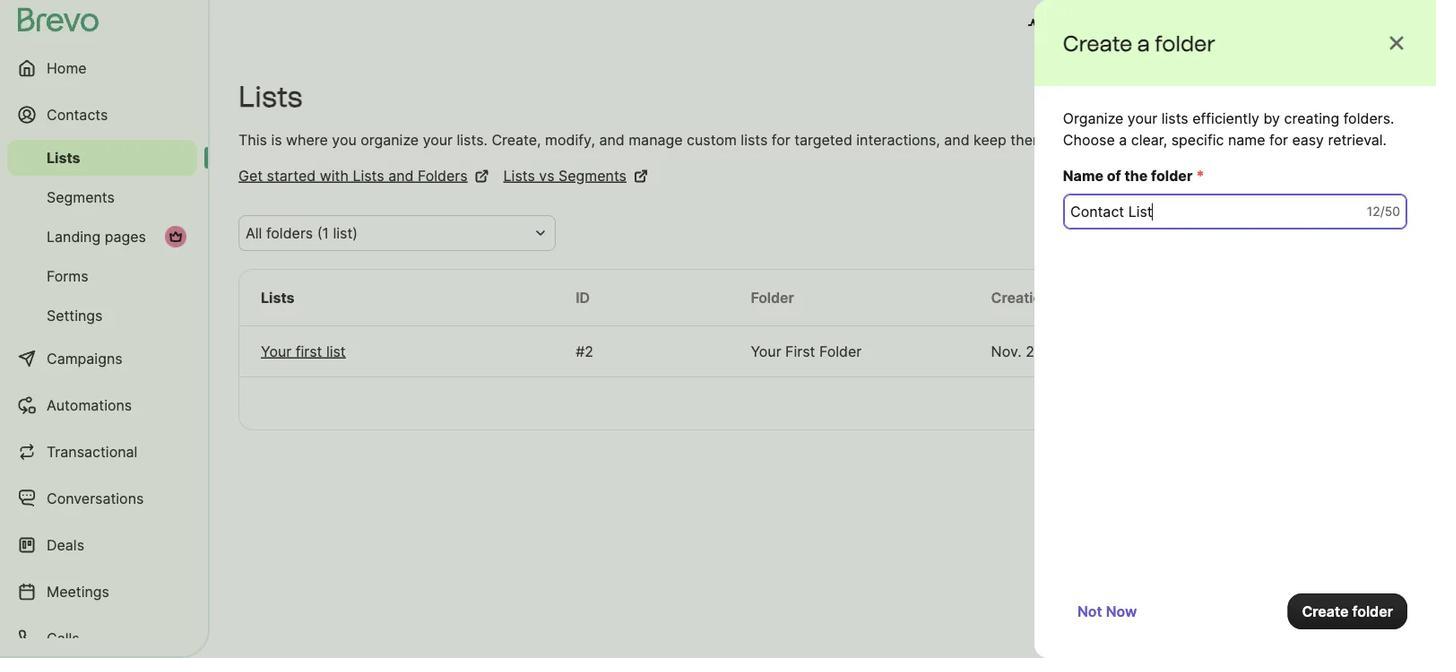 Task type: locate. For each thing, give the bounding box(es) containing it.
and left plan
[[1097, 16, 1123, 34]]

your left first
[[751, 342, 781, 360]]

12 / 50
[[1367, 204, 1400, 219]]

0 horizontal spatial folder
[[751, 289, 794, 306]]

2 horizontal spatial for
[[1270, 131, 1288, 148]]

name
[[1228, 131, 1266, 148]]

specific
[[1172, 131, 1224, 148]]

create for create a folder
[[1063, 30, 1133, 56]]

choose
[[1063, 131, 1115, 148]]

your left first at the bottom left of page
[[261, 342, 292, 360]]

calls link
[[7, 617, 197, 658]]

50
[[1385, 204, 1400, 219]]

enterprise
[[1355, 16, 1427, 34]]

easy up the
[[1139, 131, 1171, 148]]

get
[[238, 167, 263, 184]]

0 vertical spatial your
[[1128, 109, 1158, 127]]

None field
[[246, 222, 527, 244]]

date
[[1054, 289, 1085, 306]]

1 easy from the left
[[1139, 131, 1171, 148]]

at
[[1091, 342, 1104, 360]]

your first list link
[[261, 341, 533, 362]]

1 for from the left
[[772, 131, 791, 148]]

0 horizontal spatial your
[[423, 131, 453, 148]]

easy down the creating
[[1292, 131, 1324, 148]]

folder right first
[[819, 342, 862, 360]]

lists
[[1162, 109, 1189, 127], [741, 131, 768, 148]]

3 for from the left
[[1270, 131, 1288, 148]]

create a folder
[[1063, 30, 1216, 56]]

lists inside organize your lists efficiently by creating folders. choose a clear, specific name for easy retrieval.
[[1162, 109, 1189, 127]]

usage and plan
[[1050, 16, 1157, 34]]

1 horizontal spatial folder
[[819, 342, 862, 360]]

transactional link
[[7, 430, 197, 473]]

for
[[772, 131, 791, 148], [1116, 131, 1135, 148], [1270, 131, 1288, 148]]

folders left (1
[[266, 224, 313, 242]]

for down by
[[1270, 131, 1288, 148]]

0 vertical spatial create
[[1063, 30, 1133, 56]]

1 vertical spatial create
[[1302, 602, 1349, 620]]

nov.
[[991, 342, 1022, 360]]

lists up your first list
[[261, 289, 295, 306]]

segments down modify,
[[559, 167, 627, 184]]

your up clear,
[[1128, 109, 1158, 127]]

this is where you organize your lists. create, modify, and manage custom lists for targeted interactions, and keep them in folders for easy navigation.
[[238, 131, 1249, 148]]

1 horizontal spatial your
[[751, 342, 781, 360]]

your first folder
[[751, 342, 862, 360]]

get started with lists and folders link
[[238, 165, 489, 186]]

home
[[47, 59, 87, 77]]

for inside organize your lists efficiently by creating folders. choose a clear, specific name for easy retrieval.
[[1270, 131, 1288, 148]]

1 vertical spatial a
[[1119, 131, 1127, 148]]

deals link
[[7, 524, 197, 567]]

a right usage at the top right
[[1138, 30, 1150, 56]]

2 your from the left
[[751, 342, 781, 360]]

0 horizontal spatial for
[[772, 131, 791, 148]]

0 vertical spatial segments
[[559, 167, 627, 184]]

1 vertical spatial folders
[[266, 224, 313, 242]]

left___rvooi image
[[169, 230, 183, 244]]

vs
[[539, 167, 555, 184]]

segments
[[559, 167, 627, 184], [47, 188, 115, 206]]

1 horizontal spatial create
[[1302, 602, 1349, 620]]

a left clear,
[[1119, 131, 1127, 148]]

3:39
[[1108, 342, 1139, 360]]

create folder
[[1302, 602, 1393, 620]]

*
[[1197, 167, 1205, 184]]

conversations
[[47, 490, 144, 507]]

browns
[[1300, 16, 1352, 34]]

you
[[332, 131, 357, 148]]

create folder button
[[1288, 594, 1408, 629]]

pages
[[105, 228, 146, 245]]

0 horizontal spatial a
[[1119, 131, 1127, 148]]

2 for from the left
[[1116, 131, 1135, 148]]

get started with lists and folders
[[238, 167, 468, 184]]

0 vertical spatial folders
[[1065, 131, 1112, 148]]

folder up first
[[751, 289, 794, 306]]

your
[[1128, 109, 1158, 127], [423, 131, 453, 148]]

manage
[[629, 131, 683, 148]]

0 horizontal spatial easy
[[1139, 131, 1171, 148]]

folders
[[418, 167, 468, 184]]

lists up specific
[[1162, 109, 1189, 127]]

1 horizontal spatial folders
[[1065, 131, 1112, 148]]

12
[[1367, 204, 1380, 219]]

a
[[1138, 30, 1150, 56], [1119, 131, 1127, 148]]

meetings
[[47, 583, 109, 600]]

folder inside button
[[1352, 602, 1393, 620]]

segments up landing
[[47, 188, 115, 206]]

0 horizontal spatial create
[[1063, 30, 1133, 56]]

1 vertical spatial lists
[[741, 131, 768, 148]]

for left targeted
[[772, 131, 791, 148]]

for right choose
[[1116, 131, 1135, 148]]

0 vertical spatial a
[[1138, 30, 1150, 56]]

1 your from the left
[[261, 342, 292, 360]]

0 horizontal spatial folders
[[266, 224, 313, 242]]

all
[[246, 224, 262, 242]]

your inside the your first list link
[[261, 342, 292, 360]]

create for create folder
[[1302, 602, 1349, 620]]

1 horizontal spatial easy
[[1292, 131, 1324, 148]]

1 horizontal spatial for
[[1116, 131, 1135, 148]]

1 horizontal spatial your
[[1128, 109, 1158, 127]]

your left lists.
[[423, 131, 453, 148]]

forms
[[47, 267, 88, 285]]

lists
[[238, 79, 303, 114], [47, 149, 80, 166], [353, 167, 384, 184], [504, 167, 535, 184], [261, 289, 295, 306]]

campaigns link
[[7, 337, 197, 380]]

1 vertical spatial your
[[423, 131, 453, 148]]

automations
[[47, 396, 132, 414]]

lists right with
[[353, 167, 384, 184]]

browns enterprise
[[1300, 16, 1427, 34]]

retrieval.
[[1328, 131, 1387, 148]]

calls
[[47, 629, 79, 647]]

lists.
[[457, 131, 488, 148]]

folder
[[751, 289, 794, 306], [819, 342, 862, 360]]

targeted
[[795, 131, 852, 148]]

folder
[[1155, 30, 1216, 56], [1151, 167, 1193, 184], [1352, 602, 1393, 620]]

page
[[1108, 394, 1142, 412]]

is
[[271, 131, 282, 148]]

0 horizontal spatial segments
[[47, 188, 115, 206]]

lists vs segments
[[504, 167, 627, 184]]

/
[[1380, 204, 1385, 219]]

lists right custom
[[741, 131, 768, 148]]

folders down organize
[[1065, 131, 1112, 148]]

clear,
[[1131, 131, 1168, 148]]

lists link
[[7, 140, 197, 176]]

2 vertical spatial folder
[[1352, 602, 1393, 620]]

Search a list name or ID search field
[[1187, 215, 1408, 251]]

lists up the is
[[238, 79, 303, 114]]

browns enterprise button
[[1264, 7, 1427, 43]]

0 horizontal spatial your
[[261, 342, 292, 360]]

1 horizontal spatial a
[[1138, 30, 1150, 56]]

0 vertical spatial lists
[[1162, 109, 1189, 127]]

by
[[1264, 109, 1280, 127]]

interactions,
[[856, 131, 940, 148]]

nov. 20, 2023 at 3:39 pm
[[991, 342, 1165, 360]]

organize
[[1063, 109, 1124, 127]]

modify,
[[545, 131, 595, 148]]

1 horizontal spatial lists
[[1162, 109, 1189, 127]]

started
[[267, 167, 316, 184]]

create inside button
[[1302, 602, 1349, 620]]

creation
[[991, 289, 1051, 306]]

and
[[1097, 16, 1123, 34], [599, 131, 625, 148], [944, 131, 970, 148], [388, 167, 414, 184]]

automations link
[[7, 384, 197, 427]]

usage and plan button
[[1014, 7, 1171, 43]]

1 vertical spatial folder
[[1151, 167, 1193, 184]]

2 easy from the left
[[1292, 131, 1324, 148]]



Task type: vqa. For each thing, say whether or not it's contained in the screenshot.
the topmost The Segments
yes



Task type: describe. For each thing, give the bounding box(es) containing it.
2
[[585, 342, 594, 360]]

lists left vs
[[504, 167, 535, 184]]

navigation.
[[1175, 131, 1249, 148]]

name
[[1063, 167, 1104, 184]]

folders inside popup button
[[266, 224, 313, 242]]

in
[[1049, 131, 1061, 148]]

meetings link
[[7, 570, 197, 613]]

not now button
[[1063, 594, 1152, 629]]

home link
[[7, 47, 197, 90]]

organize your lists efficiently by creating folders. choose a clear, specific name for easy retrieval.
[[1063, 109, 1395, 148]]

segments link
[[7, 179, 197, 215]]

usage
[[1050, 16, 1094, 34]]

lists down contacts
[[47, 149, 80, 166]]

landing pages link
[[7, 219, 197, 255]]

the
[[1125, 167, 1148, 184]]

all folders (1 list)
[[246, 224, 358, 242]]

this
[[238, 131, 267, 148]]

of
[[1107, 167, 1121, 184]]

landing
[[47, 228, 101, 245]]

list)
[[333, 224, 358, 242]]

1 vertical spatial folder
[[819, 342, 862, 360]]

organize
[[361, 131, 419, 148]]

a inside organize your lists efficiently by creating folders. choose a clear, specific name for easy retrieval.
[[1119, 131, 1127, 148]]

not
[[1078, 602, 1102, 620]]

efficiently
[[1193, 109, 1260, 127]]

now
[[1106, 602, 1137, 620]]

contacts link
[[7, 93, 197, 136]]

settings link
[[7, 298, 197, 334]]

none field inside all folders (1 list) popup button
[[246, 222, 527, 244]]

your for your first list
[[261, 342, 292, 360]]

plan
[[1127, 16, 1157, 34]]

2023
[[1051, 342, 1087, 360]]

and right modify,
[[599, 131, 625, 148]]

first
[[296, 342, 322, 360]]

0 vertical spatial folder
[[1155, 30, 1216, 56]]

with
[[320, 167, 349, 184]]

#
[[576, 342, 585, 360]]

per
[[1081, 394, 1104, 412]]

all folders (1 list) button
[[238, 215, 556, 251]]

campaigns
[[47, 350, 122, 367]]

contacts
[[47, 106, 108, 123]]

not now
[[1078, 602, 1137, 620]]

custom
[[687, 131, 737, 148]]

0 horizontal spatial lists
[[741, 131, 768, 148]]

create,
[[492, 131, 541, 148]]

and left the keep on the right of page
[[944, 131, 970, 148]]

and inside button
[[1097, 16, 1123, 34]]

# 2
[[576, 342, 594, 360]]

id
[[576, 289, 590, 306]]

easy inside organize your lists efficiently by creating folders. choose a clear, specific name for easy retrieval.
[[1292, 131, 1324, 148]]

lists vs segments link
[[504, 165, 648, 186]]

20,
[[1026, 342, 1047, 360]]

your inside organize your lists efficiently by creating folders. choose a clear, specific name for easy retrieval.
[[1128, 109, 1158, 127]]

conversations link
[[7, 477, 197, 520]]

first
[[785, 342, 815, 360]]

folders.
[[1344, 109, 1395, 127]]

and down organize
[[388, 167, 414, 184]]

settings
[[47, 307, 103, 324]]

your for your first folder
[[751, 342, 781, 360]]

forms link
[[7, 258, 197, 294]]

rows
[[1041, 394, 1077, 412]]

rows per page
[[1041, 394, 1142, 412]]

landing pages
[[47, 228, 146, 245]]

name of the folder *
[[1063, 167, 1205, 184]]

1 vertical spatial segments
[[47, 188, 115, 206]]

transactional
[[47, 443, 138, 460]]

creating
[[1284, 109, 1340, 127]]

them
[[1011, 131, 1045, 148]]

create a folder dialog
[[1035, 0, 1436, 658]]

Enter a folder name text field
[[1063, 194, 1408, 230]]

where
[[286, 131, 328, 148]]

1 horizontal spatial segments
[[559, 167, 627, 184]]

list
[[326, 342, 346, 360]]

0 vertical spatial folder
[[751, 289, 794, 306]]

deals
[[47, 536, 84, 554]]



